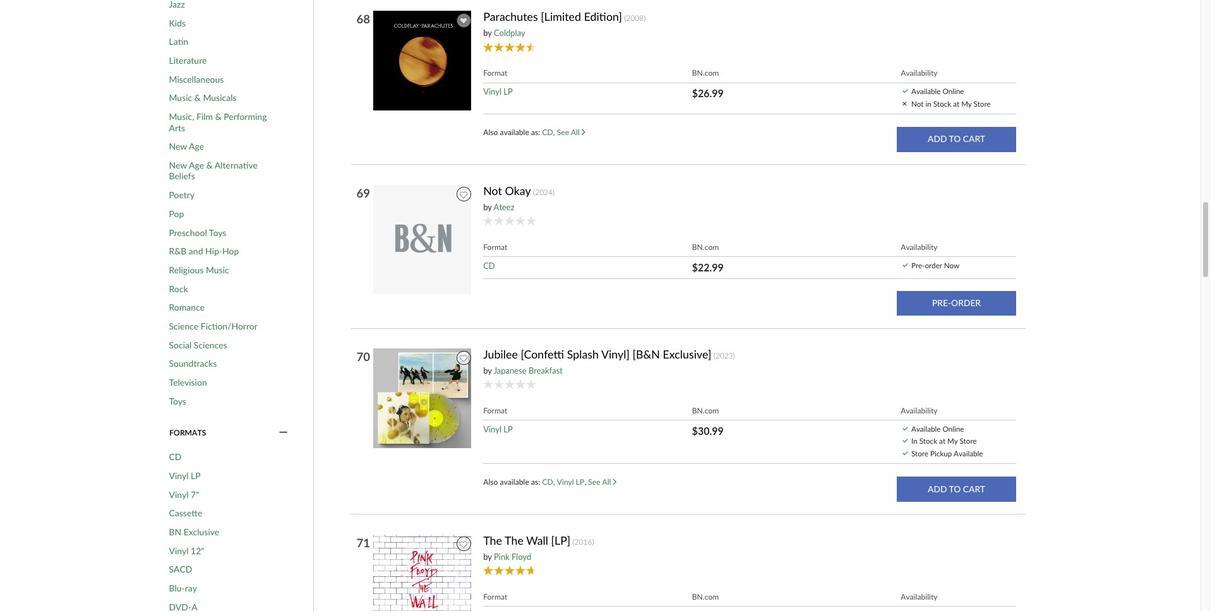 Task type: vqa. For each thing, say whether or not it's contained in the screenshot.
Stock
yes



Task type: locate. For each thing, give the bounding box(es) containing it.
& down miscellaneous link
[[195, 93, 201, 103]]

by left ateez link
[[483, 202, 492, 212]]

new
[[169, 141, 187, 152], [169, 160, 187, 171]]

0 vertical spatial not
[[912, 99, 924, 108]]

vinyl lp link down japanese
[[483, 425, 513, 435]]

0 vertical spatial as:
[[531, 128, 540, 137]]

1 by from the top
[[483, 28, 492, 38]]

also available as: cd ,
[[483, 128, 557, 137]]

available online up in
[[912, 87, 964, 96]]

check image up close modal image
[[903, 89, 908, 93]]

vinyl down japanese
[[483, 425, 502, 435]]

and
[[189, 246, 203, 257]]

, up '[lp]' on the bottom
[[553, 478, 555, 487]]

splash
[[567, 347, 599, 361]]

hip-
[[205, 246, 222, 257]]

by
[[483, 28, 492, 38], [483, 202, 492, 212], [483, 366, 492, 376], [483, 552, 492, 562]]

as: up (2024)
[[531, 128, 540, 137]]

in stock at my store
[[912, 437, 977, 446]]

sacd
[[169, 564, 192, 575]]

2 vertical spatial &
[[206, 160, 213, 171]]

at right in
[[953, 99, 960, 108]]

lp down japanese
[[504, 425, 513, 435]]

religious
[[169, 265, 204, 275]]

vinyl up also available as: cd ,
[[483, 87, 502, 97]]

vinyl for vinyl 7" link at the left of the page
[[169, 489, 189, 500]]

1 as: from the top
[[531, 128, 540, 137]]

by left pink
[[483, 552, 492, 562]]

toys down television link
[[169, 396, 186, 407]]

1 check image from the top
[[903, 263, 908, 267]]

2 also from the top
[[483, 478, 498, 487]]

sacd link
[[169, 564, 192, 575]]

okay
[[505, 184, 531, 197]]

romance
[[169, 302, 205, 313]]

as: up the "wall"
[[531, 478, 540, 487]]

available for also available as: cd , vinyl lp ,
[[500, 478, 529, 487]]

available right pickup
[[954, 449, 983, 458]]

check image for store pickup available
[[903, 452, 908, 456]]

format down the coldplay link
[[483, 68, 508, 78]]

format down ateez
[[483, 242, 508, 252]]

stock right in in the bottom right of the page
[[920, 437, 938, 446]]

1 vertical spatial available online
[[912, 425, 964, 433]]

1 horizontal spatial &
[[206, 160, 213, 171]]

age up beliefs
[[189, 160, 204, 171]]

the
[[483, 534, 502, 548], [505, 534, 524, 548]]

1 vertical spatial see all
[[588, 478, 613, 487]]

1 vertical spatial age
[[189, 160, 204, 171]]

0 horizontal spatial right image
[[582, 129, 586, 136]]

4 availability from the top
[[901, 592, 938, 602]]

0 horizontal spatial see all link
[[557, 128, 586, 137]]

1 horizontal spatial the
[[505, 534, 524, 548]]

, up (2024)
[[553, 128, 555, 137]]

see all for the right icon to the top
[[557, 128, 582, 137]]

vinyl for vinyl 12" link
[[169, 546, 189, 556]]

online up in stock at my store
[[943, 425, 964, 433]]

1 horizontal spatial music
[[206, 265, 229, 275]]

check image
[[903, 89, 908, 93], [903, 452, 908, 456]]

0 horizontal spatial not
[[483, 184, 502, 197]]

0 vertical spatial age
[[189, 141, 204, 152]]

0 vertical spatial all
[[571, 128, 580, 137]]

age
[[189, 141, 204, 152], [189, 160, 204, 171]]

science
[[169, 321, 199, 332]]

not for in
[[912, 99, 924, 108]]

0 vertical spatial toys
[[209, 227, 226, 238]]

social
[[169, 340, 192, 350]]

0 horizontal spatial see
[[557, 128, 569, 137]]

vinyl up vinyl 7"
[[169, 471, 189, 481]]

0 vertical spatial check image
[[903, 263, 908, 267]]

breakfast
[[529, 366, 563, 376]]

vinyl lp
[[483, 87, 513, 97], [483, 425, 513, 435], [169, 471, 201, 481]]

literature link
[[169, 55, 207, 66]]

bn.com for (2024)
[[692, 242, 719, 252]]

vinyl]
[[601, 347, 630, 361]]

1 available from the top
[[500, 128, 529, 137]]

available up the the wall [lp] link
[[500, 478, 529, 487]]

0 horizontal spatial see all
[[557, 128, 582, 137]]

2 new from the top
[[169, 160, 187, 171]]

parachutes [limited edition] (2008) by coldplay
[[483, 10, 646, 38]]

vinyl left 7"
[[169, 489, 189, 500]]

& inside music, film & performing arts
[[215, 111, 222, 122]]

4 by from the top
[[483, 552, 492, 562]]

available online up in stock at my store
[[912, 425, 964, 433]]

all for the right icon to the top
[[571, 128, 580, 137]]

1 horizontal spatial see all
[[588, 478, 613, 487]]

0 vertical spatial check image
[[903, 89, 908, 93]]

as:
[[531, 128, 540, 137], [531, 478, 540, 487]]

,
[[553, 128, 555, 137], [553, 478, 555, 487], [585, 478, 586, 487]]

vinyl inside vinyl lp link
[[169, 471, 189, 481]]

format down pink
[[483, 592, 508, 602]]

3 availability from the top
[[901, 406, 938, 416]]

1 available online from the top
[[912, 87, 964, 96]]

available up in in the bottom right of the page
[[912, 425, 941, 433]]

music & musicals link
[[169, 93, 237, 104]]

0 vertical spatial new
[[169, 141, 187, 152]]

by down jubilee
[[483, 366, 492, 376]]

1 horizontal spatial at
[[953, 99, 960, 108]]

0 horizontal spatial toys
[[169, 396, 186, 407]]

vinyl inside vinyl 12" link
[[169, 546, 189, 556]]

vinyl lp up vinyl 7"
[[169, 471, 201, 481]]

0 horizontal spatial the
[[483, 534, 502, 548]]

vinyl lp link
[[483, 87, 513, 97], [483, 425, 513, 435], [169, 471, 201, 482], [557, 478, 585, 487]]

vinyl
[[483, 87, 502, 97], [483, 425, 502, 435], [169, 471, 189, 481], [557, 478, 574, 487], [169, 489, 189, 500], [169, 546, 189, 556]]

age for new age
[[189, 141, 204, 152]]

format down japanese
[[483, 406, 508, 416]]

new age & alternative beliefs link
[[169, 160, 274, 182]]

1 vertical spatial not
[[483, 184, 502, 197]]

0 vertical spatial also
[[483, 128, 498, 137]]

1 vertical spatial all
[[602, 478, 611, 487]]

, for also available as: cd ,
[[553, 128, 555, 137]]

not up ateez
[[483, 184, 502, 197]]

see all for right the right icon
[[588, 478, 613, 487]]

also available as: cd , vinyl lp ,
[[483, 478, 588, 487]]

& inside new age & alternative beliefs
[[206, 160, 213, 171]]

age up new age & alternative beliefs
[[189, 141, 204, 152]]

store pickup available
[[912, 449, 983, 458]]

0 vertical spatial available online
[[912, 87, 964, 96]]

2 bn.com from the top
[[692, 242, 719, 252]]

preschool toys
[[169, 227, 226, 238]]

0 vertical spatial see
[[557, 128, 569, 137]]

vinyl lp up also available as: cd ,
[[483, 87, 513, 97]]

vinyl left the 12"
[[169, 546, 189, 556]]

2 horizontal spatial &
[[215, 111, 222, 122]]

vinyl inside vinyl 7" link
[[169, 489, 189, 500]]

vinyl lp down japanese
[[483, 425, 513, 435]]

cd down 'formats'
[[169, 452, 182, 463]]

& left alternative
[[206, 160, 213, 171]]

lp up 7"
[[191, 471, 201, 481]]

2 by from the top
[[483, 202, 492, 212]]

1 format from the top
[[483, 68, 508, 78]]

television link
[[169, 377, 207, 388]]

1 vertical spatial available
[[500, 478, 529, 487]]

1 availability from the top
[[901, 68, 938, 78]]

[confetti
[[521, 347, 564, 361]]

1 bn.com from the top
[[692, 68, 719, 78]]

availability
[[901, 68, 938, 78], [901, 242, 938, 252], [901, 406, 938, 416], [901, 592, 938, 602]]

2 check image from the top
[[903, 452, 908, 456]]

not left in
[[912, 99, 924, 108]]

available for jubilee [confetti splash vinyl] [b&n exclusive]
[[912, 425, 941, 433]]

the up pink
[[483, 534, 502, 548]]

1 vertical spatial online
[[943, 425, 964, 433]]

social sciences link
[[169, 340, 227, 351]]

not okay (2024) by ateez
[[483, 184, 555, 212]]

available for also available as: cd ,
[[500, 128, 529, 137]]

2 age from the top
[[189, 160, 204, 171]]

[lp]
[[551, 534, 571, 548]]

1 online from the top
[[943, 87, 964, 96]]

new down arts
[[169, 141, 187, 152]]

0 vertical spatial right image
[[582, 129, 586, 136]]

music, film & performing arts link
[[169, 111, 274, 133]]

7"
[[191, 489, 199, 500]]

1 vertical spatial stock
[[920, 437, 938, 446]]

cd link up (2024)
[[542, 128, 553, 137]]

1 horizontal spatial see
[[588, 478, 601, 487]]

& right film
[[215, 111, 222, 122]]

availability for splash
[[901, 406, 938, 416]]

by left the coldplay link
[[483, 28, 492, 38]]

1 horizontal spatial right image
[[613, 479, 617, 486]]

1 vertical spatial music
[[206, 265, 229, 275]]

71
[[357, 536, 370, 550]]

12"
[[191, 546, 204, 556]]

1 vertical spatial available
[[912, 425, 941, 433]]

new for new age
[[169, 141, 187, 152]]

r&b
[[169, 246, 187, 257]]

lp
[[504, 87, 513, 97], [504, 425, 513, 435], [191, 471, 201, 481], [576, 478, 585, 487]]

1 new from the top
[[169, 141, 187, 152]]

available online for parachutes [limited edition]
[[912, 87, 964, 96]]

1 age from the top
[[189, 141, 204, 152]]

parachutes [limited edition] image
[[373, 10, 474, 111]]

0 vertical spatial vinyl lp
[[483, 87, 513, 97]]

2 check image from the top
[[903, 427, 908, 431]]

1 vertical spatial &
[[215, 111, 222, 122]]

not okay image
[[373, 184, 474, 295]]

cd down ateez
[[483, 261, 495, 271]]

blu-ray
[[169, 583, 197, 594]]

0 vertical spatial see all
[[557, 128, 582, 137]]

right image
[[582, 129, 586, 136], [613, 479, 617, 486]]

1 vertical spatial see
[[588, 478, 601, 487]]

(2023)
[[714, 351, 735, 361]]

1 check image from the top
[[903, 89, 908, 93]]

3 bn.com from the top
[[692, 406, 719, 416]]

as: for also available as: cd ,
[[531, 128, 540, 137]]

1 horizontal spatial see all link
[[588, 478, 617, 487]]

cd link
[[542, 128, 553, 137], [483, 261, 495, 271], [169, 452, 182, 463], [542, 478, 553, 487]]

online up the not in stock at my store
[[943, 87, 964, 96]]

1 horizontal spatial not
[[912, 99, 924, 108]]

music up the music,
[[169, 93, 192, 103]]

2 available online from the top
[[912, 425, 964, 433]]

$30.99 link
[[692, 425, 724, 437]]

bn exclusive
[[169, 527, 219, 538]]

2 as: from the top
[[531, 478, 540, 487]]

2 available from the top
[[500, 478, 529, 487]]

all for right the right icon
[[602, 478, 611, 487]]

3 by from the top
[[483, 366, 492, 376]]

1 vertical spatial also
[[483, 478, 498, 487]]

blu-ray link
[[169, 583, 197, 594]]

0 horizontal spatial all
[[571, 128, 580, 137]]

1 vertical spatial at
[[940, 437, 946, 446]]

see all link
[[557, 128, 586, 137], [588, 478, 617, 487]]

also for also available as: cd , vinyl lp ,
[[483, 478, 498, 487]]

store
[[912, 449, 929, 458]]

available
[[500, 128, 529, 137], [500, 478, 529, 487]]

not inside not okay (2024) by ateez
[[483, 184, 502, 197]]

1 horizontal spatial all
[[602, 478, 611, 487]]

beliefs
[[169, 171, 195, 182]]

my store up store pickup available
[[948, 437, 977, 446]]

1 vertical spatial check image
[[903, 452, 908, 456]]

by inside not okay (2024) by ateez
[[483, 202, 492, 212]]

2 format from the top
[[483, 242, 508, 252]]

None submit
[[897, 127, 1016, 152], [897, 291, 1016, 316], [897, 477, 1016, 502], [897, 127, 1016, 152], [897, 291, 1016, 316], [897, 477, 1016, 502]]

pink
[[494, 552, 510, 562]]

2 availability from the top
[[901, 242, 938, 252]]

formats button
[[169, 428, 289, 439]]

vinyl lp link up also available as: cd ,
[[483, 87, 513, 97]]

jubilee [confetti splash vinyl] [b&n exclusive] image
[[373, 348, 474, 449]]

68
[[357, 12, 370, 26]]

vinyl lp link up '[lp]' on the bottom
[[557, 478, 585, 487]]

1 vertical spatial new
[[169, 160, 187, 171]]

$22.99 link
[[692, 261, 724, 273]]

0 vertical spatial &
[[195, 93, 201, 103]]

the up pink floyd 'link'
[[505, 534, 524, 548]]

0 vertical spatial music
[[169, 93, 192, 103]]

1 vertical spatial see all link
[[588, 478, 617, 487]]

vinyl up '[lp]' on the bottom
[[557, 478, 574, 487]]

1 vertical spatial as:
[[531, 478, 540, 487]]

1 vertical spatial check image
[[903, 427, 908, 431]]

close modal image
[[903, 102, 907, 105]]

age inside new age & alternative beliefs
[[189, 160, 204, 171]]

1 vertical spatial my store
[[948, 437, 977, 446]]

literature
[[169, 55, 207, 66]]

0 horizontal spatial music
[[169, 93, 192, 103]]

musicals
[[203, 93, 237, 103]]

format for jubilee
[[483, 406, 508, 416]]

2 the from the left
[[505, 534, 524, 548]]

available up okay
[[500, 128, 529, 137]]

1 vertical spatial right image
[[613, 479, 617, 486]]

4 format from the top
[[483, 592, 508, 602]]

arts
[[169, 122, 185, 133]]

at up pickup
[[940, 437, 946, 446]]

exclusive
[[184, 527, 219, 538]]

new inside new age & alternative beliefs
[[169, 160, 187, 171]]

3 format from the top
[[483, 406, 508, 416]]

available up in
[[912, 87, 941, 96]]

1 also from the top
[[483, 128, 498, 137]]

not okay link
[[483, 184, 531, 198]]

2 vertical spatial vinyl lp
[[169, 471, 201, 481]]

my store right in
[[962, 99, 991, 108]]

0 vertical spatial available
[[500, 128, 529, 137]]

vinyl 7"
[[169, 489, 199, 500]]

available online
[[912, 87, 964, 96], [912, 425, 964, 433]]

1 the from the left
[[483, 534, 502, 548]]

4 bn.com from the top
[[692, 592, 719, 602]]

3 check image from the top
[[903, 439, 908, 443]]

bn exclusive link
[[169, 527, 219, 538]]

soundtracks link
[[169, 358, 217, 369]]

0 horizontal spatial at
[[940, 437, 946, 446]]

check image for available
[[903, 427, 908, 431]]

stock right in
[[934, 99, 952, 108]]

0 vertical spatial available
[[912, 87, 941, 96]]

age for new age & alternative beliefs
[[189, 160, 204, 171]]

music down 'hip-'
[[206, 265, 229, 275]]

rock
[[169, 283, 188, 294]]

2 vertical spatial check image
[[903, 439, 908, 443]]

online for parachutes [limited edition]
[[943, 87, 964, 96]]

1 vertical spatial vinyl lp
[[483, 425, 513, 435]]

, up (2016) on the bottom left
[[585, 478, 586, 487]]

2 online from the top
[[943, 425, 964, 433]]

new up beliefs
[[169, 160, 187, 171]]

pop link
[[169, 208, 184, 219]]

check image
[[903, 263, 908, 267], [903, 427, 908, 431], [903, 439, 908, 443]]

toys up 'hip-'
[[209, 227, 226, 238]]

as: for also available as: cd , vinyl lp ,
[[531, 478, 540, 487]]

check image left store
[[903, 452, 908, 456]]

0 vertical spatial online
[[943, 87, 964, 96]]

r&b and hip-hop link
[[169, 246, 239, 257]]

see all
[[557, 128, 582, 137], [588, 478, 613, 487]]



Task type: describe. For each thing, give the bounding box(es) containing it.
& for age
[[206, 160, 213, 171]]

ray
[[185, 583, 197, 594]]

pickup
[[931, 449, 952, 458]]

religious music link
[[169, 265, 229, 276]]

floyd
[[512, 552, 532, 562]]

vinyl for vinyl lp link above also available as: cd ,
[[483, 87, 502, 97]]

(2008)
[[624, 13, 646, 23]]

$26.99 link
[[692, 87, 724, 99]]

, for also available as: cd , vinyl lp ,
[[553, 478, 555, 487]]

ateez link
[[494, 202, 515, 212]]

$22.99
[[692, 261, 724, 273]]

vinyl 12" link
[[169, 546, 204, 557]]

new for new age & alternative beliefs
[[169, 160, 187, 171]]

& for film
[[215, 111, 222, 122]]

(2024)
[[533, 187, 555, 197]]

soundtracks
[[169, 358, 217, 369]]

preschool toys link
[[169, 227, 226, 238]]

science fiction/horror link
[[169, 321, 258, 332]]

minus image
[[279, 428, 288, 439]]

miscellaneous link
[[169, 74, 224, 85]]

not for okay
[[483, 184, 502, 197]]

pink floyd link
[[494, 552, 532, 562]]

religious music
[[169, 265, 229, 275]]

vinyl 12"
[[169, 546, 204, 556]]

wall
[[526, 534, 548, 548]]

check image for in
[[903, 439, 908, 443]]

by inside the parachutes [limited edition] (2008) by coldplay
[[483, 28, 492, 38]]

the the wall [lp] link
[[483, 534, 571, 548]]

poetry link
[[169, 190, 195, 201]]

cassette link
[[169, 508, 202, 519]]

online for jubilee [confetti splash vinyl] [b&n exclusive]
[[943, 425, 964, 433]]

blu-
[[169, 583, 185, 594]]

not in stock at my store
[[912, 99, 991, 108]]

0 vertical spatial stock
[[934, 99, 952, 108]]

performing
[[224, 111, 267, 122]]

poetry
[[169, 190, 195, 200]]

science fiction/horror
[[169, 321, 258, 332]]

hop
[[222, 246, 239, 257]]

available online for jubilee [confetti splash vinyl] [b&n exclusive]
[[912, 425, 964, 433]]

coldplay
[[494, 28, 526, 38]]

[b&n
[[633, 347, 660, 361]]

by inside jubilee [confetti splash vinyl] [b&n exclusive] (2023) by japanese breakfast
[[483, 366, 492, 376]]

cd up the "wall"
[[542, 478, 553, 487]]

lp up also available as: cd ,
[[504, 87, 513, 97]]

fiction/horror
[[201, 321, 258, 332]]

bn.com for splash
[[692, 406, 719, 416]]

cassette
[[169, 508, 202, 519]]

vinyl lp for parachutes [limited edition]
[[483, 87, 513, 97]]

japanese
[[494, 366, 527, 376]]

availability for (2024)
[[901, 242, 938, 252]]

bn.com for edition]
[[692, 68, 719, 78]]

[limited
[[541, 10, 581, 24]]

latin
[[169, 36, 188, 47]]

kids link
[[169, 18, 186, 29]]

exclusive]
[[663, 347, 712, 361]]

0 vertical spatial see all link
[[557, 128, 586, 137]]

0 vertical spatial at
[[953, 99, 960, 108]]

in
[[926, 99, 932, 108]]

romance link
[[169, 302, 205, 313]]

$26.99
[[692, 87, 724, 99]]

coldplay link
[[494, 28, 526, 38]]

check image for pre-
[[903, 263, 908, 267]]

vinyl for vinyl lp link on top of vinyl 7"
[[169, 471, 189, 481]]

(2016)
[[573, 537, 594, 547]]

alternative
[[215, 160, 258, 171]]

vinyl lp for jubilee [confetti splash vinyl] [b&n exclusive]
[[483, 425, 513, 435]]

see for the right icon to the top
[[557, 128, 569, 137]]

ateez
[[494, 202, 515, 212]]

available for parachutes [limited edition]
[[912, 87, 941, 96]]

availability for edition]
[[901, 68, 938, 78]]

cd link down ateez
[[483, 261, 495, 271]]

1 horizontal spatial toys
[[209, 227, 226, 238]]

the the wall [lp] image
[[373, 534, 474, 612]]

kids
[[169, 18, 186, 28]]

latin link
[[169, 36, 188, 47]]

formats
[[170, 428, 206, 438]]

2 vertical spatial available
[[954, 449, 983, 458]]

pop
[[169, 208, 184, 219]]

cd up (2024)
[[542, 128, 553, 137]]

1 vertical spatial toys
[[169, 396, 186, 407]]

check image for available online
[[903, 89, 908, 93]]

vinyl lp link up vinyl 7"
[[169, 471, 201, 482]]

television
[[169, 377, 207, 388]]

music & musicals
[[169, 93, 237, 103]]

sciences
[[194, 340, 227, 350]]

music,
[[169, 111, 194, 122]]

vinyl 7" link
[[169, 489, 199, 500]]

jubilee [confetti splash vinyl] [b&n exclusive] (2023) by japanese breakfast
[[483, 347, 735, 376]]

lp up (2016) on the bottom left
[[576, 478, 585, 487]]

69
[[357, 186, 370, 200]]

vinyl for vinyl lp link under japanese
[[483, 425, 502, 435]]

cd link up the "wall"
[[542, 478, 553, 487]]

toys link
[[169, 396, 186, 407]]

parachutes
[[483, 10, 538, 24]]

music, film & performing arts
[[169, 111, 267, 133]]

new age
[[169, 141, 204, 152]]

format for parachutes
[[483, 68, 508, 78]]

pre-
[[912, 261, 925, 270]]

also for also available as: cd ,
[[483, 128, 498, 137]]

r&b and hip-hop
[[169, 246, 239, 257]]

cd link down 'formats'
[[169, 452, 182, 463]]

film
[[197, 111, 213, 122]]

new age & alternative beliefs
[[169, 160, 258, 182]]

format for not
[[483, 242, 508, 252]]

0 vertical spatial my store
[[962, 99, 991, 108]]

see for right the right icon
[[588, 478, 601, 487]]

order
[[925, 261, 943, 270]]

0 horizontal spatial &
[[195, 93, 201, 103]]

new age link
[[169, 141, 204, 152]]

by inside the the wall [lp] (2016) by pink floyd
[[483, 552, 492, 562]]

preschool
[[169, 227, 207, 238]]



